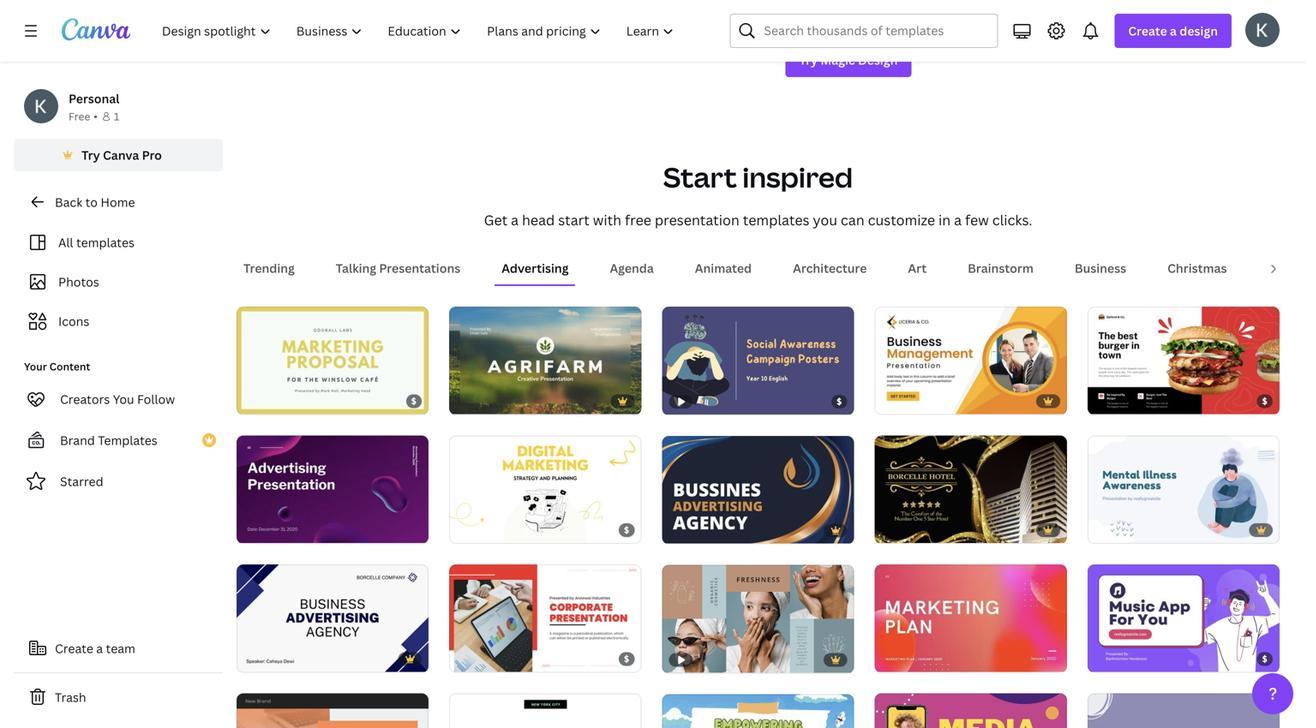 Task type: locate. For each thing, give the bounding box(es) containing it.
a inside dropdown button
[[1170, 23, 1177, 39]]

church button
[[1261, 252, 1307, 284]]

15
[[484, 395, 495, 406], [271, 524, 282, 535], [271, 653, 282, 664], [909, 653, 920, 664], [1122, 653, 1133, 664]]

1 of 15 link
[[449, 306, 641, 414], [237, 435, 429, 544], [237, 564, 429, 673], [875, 564, 1067, 673], [1087, 564, 1280, 673]]

all
[[58, 234, 73, 251]]

11 for 10
[[909, 524, 920, 535]]

1 1 of 11 from the left
[[461, 524, 494, 535]]

10 for illustrative mental illness awareness presentation image
[[1122, 524, 1134, 535]]

0 vertical spatial create
[[1128, 23, 1167, 39]]

to
[[85, 194, 98, 210]]

11 for 15
[[484, 524, 494, 535]]

0 horizontal spatial 1 of 11
[[461, 524, 494, 535]]

business button
[[1068, 252, 1133, 284]]

0 horizontal spatial templates
[[76, 234, 135, 251]]

brand
[[60, 432, 95, 449]]

photos
[[58, 274, 99, 290]]

10 for the white and orange modern business management presentation image
[[909, 395, 921, 406]]

christmas button
[[1161, 252, 1234, 284]]

purple pink gradient illustrated music app presentation 16:9 image
[[1087, 564, 1280, 673]]

a for head
[[511, 211, 519, 229]]

templates down start inspired
[[743, 211, 810, 229]]

1 of 11 for 15
[[887, 524, 920, 535]]

0 horizontal spatial 11
[[484, 524, 494, 535]]

2 1 of 11 from the left
[[887, 524, 920, 535]]

2 1 of 11 link from the left
[[875, 435, 1067, 544]]

few
[[965, 211, 989, 229]]

$ for the purple pink gradient illustrated music app presentation 16:9 image
[[1262, 653, 1268, 665]]

1 of 11
[[461, 524, 494, 535], [887, 524, 920, 535]]

create left team
[[55, 641, 93, 657]]

try left the canva
[[81, 147, 100, 163]]

art button
[[901, 252, 933, 284]]

1 vertical spatial templates
[[76, 234, 135, 251]]

1 horizontal spatial create
[[1128, 23, 1167, 39]]

2 11 from the left
[[909, 524, 920, 535]]

of for red and orange geometric marketing plan presentation 'image'
[[894, 653, 907, 664]]

talking presentations
[[336, 260, 460, 276]]

1 of 15 for 1 of 15
[[249, 653, 282, 664]]

try magic design link
[[786, 43, 911, 77]]

1 of 10
[[249, 395, 283, 406], [887, 395, 921, 406], [1099, 395, 1134, 406], [1099, 524, 1134, 535], [674, 524, 708, 536], [461, 653, 495, 664]]

content
[[49, 360, 90, 374]]

try for try magic design
[[799, 52, 818, 68]]

1 vertical spatial create
[[55, 641, 93, 657]]

a inside 'button'
[[96, 641, 103, 657]]

team
[[106, 641, 135, 657]]

create left the design
[[1128, 23, 1167, 39]]

create for create a design
[[1128, 23, 1167, 39]]

start inspired
[[663, 158, 853, 196]]

1 for blue and gold modern business advertising agency presentation image on the right of the page
[[674, 524, 679, 536]]

brand templates link
[[14, 423, 223, 458]]

gold black modern elegant hotel presentation image
[[875, 435, 1067, 544]]

icons
[[58, 313, 89, 330]]

create a team
[[55, 641, 135, 657]]

a left the design
[[1170, 23, 1177, 39]]

1
[[114, 109, 119, 123], [249, 395, 254, 406], [461, 395, 466, 406], [887, 395, 892, 406], [1099, 395, 1105, 406], [249, 524, 254, 535], [461, 524, 466, 535], [887, 524, 892, 535], [1099, 524, 1105, 535], [674, 524, 679, 536], [249, 653, 254, 664], [461, 653, 466, 664], [887, 653, 892, 664], [1099, 653, 1105, 664]]

home
[[101, 194, 135, 210]]

art
[[908, 260, 927, 276]]

back to home
[[55, 194, 135, 210]]

purple psychology topic illustrative presentation image
[[1087, 693, 1280, 729]]

1 of 10 link
[[237, 306, 429, 414], [875, 306, 1067, 414], [1087, 306, 1280, 414], [1087, 435, 1280, 544], [662, 436, 854, 544], [449, 564, 641, 673]]

1 of 15
[[461, 395, 495, 406], [249, 524, 282, 535], [249, 653, 282, 664], [887, 653, 920, 664], [1099, 653, 1133, 664]]

you
[[113, 391, 134, 408]]

in
[[939, 211, 951, 229]]

create a design button
[[1115, 14, 1232, 48]]

1 of 10 for red modern burger food presentation image
[[1099, 395, 1134, 406]]

back
[[55, 194, 82, 210]]

customize
[[868, 211, 935, 229]]

templates right all
[[76, 234, 135, 251]]

green playful illustrative empowering local farmers presentation image
[[662, 694, 854, 729]]

a right get
[[511, 211, 519, 229]]

back to home link
[[14, 185, 223, 219]]

1 of 10 for the white and orange modern business management presentation image
[[887, 395, 921, 406]]

1 for the red modern corporate presentation image
[[461, 653, 466, 664]]

a right in
[[954, 211, 962, 229]]

church
[[1268, 260, 1307, 276]]

illustrative mental illness awareness presentation image
[[1087, 435, 1280, 544]]

blue and gold modern business advertising agency presentation image
[[662, 436, 854, 544]]

1 of 11 link for 1 of 15
[[449, 435, 641, 544]]

•
[[94, 109, 98, 123]]

top level navigation element
[[151, 14, 689, 48]]

trash
[[55, 690, 86, 706]]

1 horizontal spatial 11
[[909, 524, 920, 535]]

$
[[411, 395, 417, 407], [1262, 395, 1268, 407], [837, 396, 842, 407], [624, 524, 630, 536], [624, 653, 630, 665], [1262, 653, 1268, 665]]

$ for the red modern corporate presentation image
[[624, 653, 630, 665]]

a for team
[[96, 641, 103, 657]]

1 11 from the left
[[484, 524, 494, 535]]

10
[[271, 395, 283, 406], [909, 395, 921, 406], [1122, 395, 1134, 406], [1122, 524, 1134, 535], [697, 524, 708, 536], [484, 653, 495, 664]]

try
[[799, 52, 818, 68], [81, 147, 100, 163]]

try left magic
[[799, 52, 818, 68]]

0 horizontal spatial 1 of 11 link
[[449, 435, 641, 544]]

1 for "green yellow modern farming presentation 16:9" image at left
[[461, 395, 466, 406]]

1 for purple and white modern advertising presentation "image"
[[249, 524, 254, 535]]

1 of 15 for 1 of 11
[[887, 653, 920, 664]]

$ for red modern burger food presentation image
[[1262, 395, 1268, 407]]

10 for blue and gold modern business advertising agency presentation image on the right of the page
[[697, 524, 708, 536]]

1 for gold black modern elegant hotel presentation image
[[887, 524, 892, 535]]

of
[[256, 395, 269, 406], [469, 395, 481, 406], [894, 395, 907, 406], [1107, 395, 1120, 406], [256, 524, 269, 535], [469, 524, 481, 535], [894, 524, 907, 535], [1107, 524, 1120, 535], [682, 524, 694, 536], [256, 653, 269, 664], [469, 653, 481, 664], [894, 653, 907, 664], [1107, 653, 1120, 664]]

1 for yellow & black abstract digital marketing presentation image
[[461, 524, 466, 535]]

Search search field
[[764, 15, 987, 47]]

try inside button
[[81, 147, 100, 163]]

a left team
[[96, 641, 103, 657]]

1 of 11 for 10
[[461, 524, 494, 535]]

start
[[558, 211, 590, 229]]

None search field
[[730, 14, 998, 48]]

agenda
[[610, 260, 654, 276]]

1 horizontal spatial 1 of 11
[[887, 524, 920, 535]]

get
[[484, 211, 508, 229]]

1 1 of 11 link from the left
[[449, 435, 641, 544]]

1 horizontal spatial 1 of 11 link
[[875, 435, 1067, 544]]

15 for 1 of 11
[[909, 653, 920, 664]]

inspired
[[742, 158, 853, 196]]

create inside 'button'
[[55, 641, 93, 657]]

create
[[1128, 23, 1167, 39], [55, 641, 93, 657]]

1 for red modern burger food presentation image
[[1099, 395, 1105, 406]]

pro
[[142, 147, 162, 163]]

trending button
[[237, 252, 302, 284]]

red and orange geometric marketing plan presentation image
[[875, 564, 1067, 673]]

photos link
[[24, 266, 213, 298]]

1 for yellow and white photo marketing proposal presentation
[[249, 395, 254, 406]]

animated button
[[688, 252, 759, 284]]

15 for 1 of 15
[[271, 653, 282, 664]]

1 horizontal spatial templates
[[743, 211, 810, 229]]

0 vertical spatial try
[[799, 52, 818, 68]]

1 of 11 link
[[449, 435, 641, 544], [875, 435, 1067, 544]]

architecture
[[793, 260, 867, 276]]

1 for the purple pink gradient illustrated music app presentation 16:9 image
[[1099, 653, 1105, 664]]

create inside dropdown button
[[1128, 23, 1167, 39]]

1 horizontal spatial try
[[799, 52, 818, 68]]

get a head start with free presentation templates you can customize in a few clicks.
[[484, 211, 1032, 229]]

1 of 15 link for 1 of 11
[[875, 564, 1067, 673]]

11
[[484, 524, 494, 535], [909, 524, 920, 535]]

of for the red modern corporate presentation image
[[469, 653, 481, 664]]

a
[[1170, 23, 1177, 39], [511, 211, 519, 229], [954, 211, 962, 229], [96, 641, 103, 657]]

of for gold black modern elegant hotel presentation image
[[894, 524, 907, 535]]

1 vertical spatial try
[[81, 147, 100, 163]]

business
[[1075, 260, 1126, 276]]

templates
[[743, 211, 810, 229], [76, 234, 135, 251]]

0 horizontal spatial create
[[55, 641, 93, 657]]

0 horizontal spatial try
[[81, 147, 100, 163]]

of for blue and gold modern business advertising agency presentation image on the right of the page
[[682, 524, 694, 536]]



Task type: describe. For each thing, give the bounding box(es) containing it.
architecture button
[[786, 252, 874, 284]]

templates
[[98, 432, 158, 449]]

all templates link
[[24, 226, 213, 259]]

design
[[1180, 23, 1218, 39]]

you
[[813, 211, 837, 229]]

try canva pro button
[[14, 139, 223, 171]]

talking presentations button
[[329, 252, 467, 284]]

green yellow modern farming presentation 16:9 image
[[449, 306, 641, 414]]

clicks.
[[992, 211, 1032, 229]]

of for yellow & black abstract digital marketing presentation image
[[469, 524, 481, 535]]

1 of 10 for yellow and white photo marketing proposal presentation
[[249, 395, 283, 406]]

1 for blue and white modern business advertising presentation image at the left of the page
[[249, 653, 254, 664]]

christmas
[[1167, 260, 1227, 276]]

creators
[[60, 391, 110, 408]]

create for create a team
[[55, 641, 93, 657]]

icons link
[[24, 305, 213, 338]]

create a design
[[1128, 23, 1218, 39]]

design
[[858, 52, 898, 68]]

10 for red modern burger food presentation image
[[1122, 395, 1134, 406]]

presentations
[[379, 260, 460, 276]]

follow
[[137, 391, 175, 408]]

of for the purple pink gradient illustrated music app presentation 16:9 image
[[1107, 653, 1120, 664]]

your content
[[24, 360, 90, 374]]

$ for yellow and white photo marketing proposal presentation
[[411, 395, 417, 407]]

free •
[[69, 109, 98, 123]]

white and orange modern business management presentation image
[[875, 306, 1067, 414]]

personal
[[69, 90, 119, 107]]

red modern corporate presentation image
[[449, 564, 641, 673]]

start
[[663, 158, 737, 196]]

1 of 10 for illustrative mental illness awareness presentation image
[[1099, 524, 1134, 535]]

1 of 10 for blue and gold modern business advertising agency presentation image on the right of the page
[[674, 524, 708, 536]]

head
[[522, 211, 555, 229]]

try for try canva pro
[[81, 147, 100, 163]]

trending
[[243, 260, 295, 276]]

starred link
[[14, 465, 223, 499]]

of for "green yellow modern farming presentation 16:9" image at left
[[469, 395, 481, 406]]

1 for the white and orange modern business management presentation image
[[887, 395, 892, 406]]

canva
[[103, 147, 139, 163]]

agenda button
[[603, 252, 661, 284]]

advertising button
[[495, 252, 575, 284]]

15 for 1 of 10
[[1122, 653, 1133, 664]]

advertising
[[502, 260, 569, 276]]

$ for yellow & black abstract digital marketing presentation image
[[624, 524, 630, 536]]

1 of 10 for the red modern corporate presentation image
[[461, 653, 495, 664]]

1 for red and orange geometric marketing plan presentation 'image'
[[887, 653, 892, 664]]

of for the white and orange modern business management presentation image
[[894, 395, 907, 406]]

purple and white modern advertising presentation image
[[237, 435, 429, 544]]

with
[[593, 211, 621, 229]]

1 of 11 link for 1 of 10
[[875, 435, 1067, 544]]

all templates
[[58, 234, 135, 251]]

trash link
[[14, 681, 223, 715]]

create a team button
[[14, 632, 223, 666]]

yellow & black abstract digital marketing presentation image
[[449, 435, 641, 544]]

animated
[[695, 260, 752, 276]]

of for yellow and white photo marketing proposal presentation
[[256, 395, 269, 406]]

of for red modern burger food presentation image
[[1107, 395, 1120, 406]]

of for blue and white modern business advertising presentation image at the left of the page
[[256, 653, 269, 664]]

blue and white modern business advertising presentation image
[[237, 564, 429, 673]]

10 for yellow and white photo marketing proposal presentation
[[271, 395, 283, 406]]

brainstorm
[[968, 260, 1034, 276]]

black orange creative marketing strategy presentation image
[[237, 693, 429, 729]]

0 vertical spatial templates
[[743, 211, 810, 229]]

red modern burger food presentation image
[[1087, 306, 1280, 414]]

a for design
[[1170, 23, 1177, 39]]

creators you follow
[[60, 391, 175, 408]]

your
[[24, 360, 47, 374]]

brand templates
[[60, 432, 158, 449]]

try magic design
[[799, 52, 898, 68]]

1 for illustrative mental illness awareness presentation image
[[1099, 524, 1105, 535]]

of for purple and white modern advertising presentation "image"
[[256, 524, 269, 535]]

free
[[69, 109, 90, 123]]

free
[[625, 211, 651, 229]]

of for illustrative mental illness awareness presentation image
[[1107, 524, 1120, 535]]

1 of 15 link for 1 of 15
[[237, 564, 429, 673]]

black and green advertising presentation image
[[449, 694, 641, 729]]

1 of 15 for 1 of 10
[[1099, 653, 1133, 664]]

presentation
[[655, 211, 740, 229]]

talking
[[336, 260, 376, 276]]

brainstorm button
[[961, 252, 1040, 284]]

10 for the red modern corporate presentation image
[[484, 653, 495, 664]]

try canva pro
[[81, 147, 162, 163]]

creators you follow link
[[14, 382, 223, 417]]

magic
[[821, 52, 855, 68]]

1 of 15 link for 1 of 10
[[1087, 564, 1280, 673]]

kendall parks image
[[1245, 13, 1280, 47]]

starred
[[60, 474, 103, 490]]

can
[[841, 211, 864, 229]]

yellow and white photo marketing proposal presentation image
[[237, 306, 429, 414]]



Task type: vqa. For each thing, say whether or not it's contained in the screenshot.
schedule corresponding to a
no



